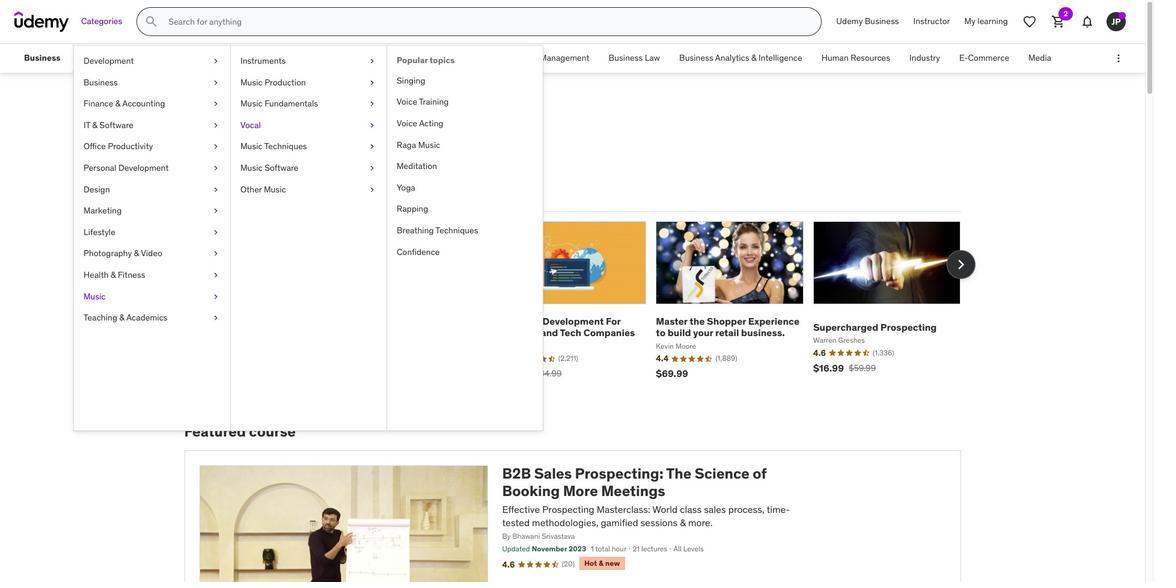 Task type: vqa. For each thing, say whether or not it's contained in the screenshot.
EVENTBRITE Image
no



Task type: locate. For each thing, give the bounding box(es) containing it.
& right it
[[92, 120, 98, 130]]

& down class
[[680, 517, 686, 529]]

xsmall image for personal development
[[211, 162, 221, 174]]

music up other
[[241, 162, 263, 173]]

to left build
[[656, 327, 666, 339]]

techniques
[[264, 141, 307, 152], [436, 225, 478, 236]]

music techniques
[[241, 141, 307, 152]]

finance
[[84, 98, 113, 109]]

you have alerts image
[[1119, 12, 1126, 19]]

voice up raga
[[397, 118, 417, 129]]

office
[[84, 141, 106, 152]]

office productivity link
[[74, 136, 230, 158]]

music fundamentals
[[241, 98, 318, 109]]

xsmall image inside music software link
[[367, 162, 377, 174]]

music software link
[[231, 158, 387, 179]]

xsmall image left popular
[[367, 55, 377, 67]]

meditation link
[[387, 156, 543, 177]]

1 vertical spatial software
[[265, 162, 299, 173]]

instructor link
[[907, 7, 958, 36]]

xsmall image
[[211, 55, 221, 67], [211, 98, 221, 110], [367, 98, 377, 110], [367, 141, 377, 153], [211, 162, 221, 174], [367, 162, 377, 174], [211, 205, 221, 217], [211, 227, 221, 238], [211, 248, 221, 260], [211, 269, 221, 281], [211, 291, 221, 303], [211, 312, 221, 324]]

music
[[241, 77, 263, 88], [241, 98, 263, 109], [418, 139, 441, 150], [241, 141, 263, 152], [241, 162, 263, 173], [264, 184, 286, 195], [84, 291, 106, 302]]

rapping link
[[387, 199, 543, 220]]

it & software
[[84, 120, 134, 130]]

human
[[822, 52, 849, 63]]

0 horizontal spatial management
[[254, 52, 304, 63]]

voice acting
[[397, 118, 444, 129]]

xsmall image inside finance & accounting "link"
[[211, 98, 221, 110]]

xsmall image down sales courses
[[211, 141, 221, 153]]

popular topics
[[397, 55, 455, 66]]

xsmall image for development
[[211, 55, 221, 67]]

photography
[[84, 248, 132, 259]]

music for music production
[[241, 77, 263, 88]]

industry link
[[900, 44, 950, 73]]

& for teaching & academics
[[119, 312, 125, 323]]

next image
[[952, 255, 971, 274]]

xsmall image down communication link
[[211, 77, 221, 89]]

0 horizontal spatial to
[[244, 153, 258, 172]]

(20)
[[562, 559, 575, 568]]

music inside music link
[[84, 291, 106, 302]]

training
[[419, 96, 449, 107]]

xsmall image for office productivity
[[211, 141, 221, 153]]

wishlist image
[[1023, 14, 1037, 29]]

xsmall image
[[367, 55, 377, 67], [211, 77, 221, 89], [367, 77, 377, 89], [211, 120, 221, 131], [367, 120, 377, 131], [211, 141, 221, 153], [211, 184, 221, 196], [367, 184, 377, 196]]

software down music techniques
[[265, 162, 299, 173]]

& for health & fitness
[[111, 269, 116, 280]]

& right health
[[111, 269, 116, 280]]

& inside it & software link
[[92, 120, 98, 130]]

development inside business development for startups and tech companies
[[543, 315, 604, 327]]

all
[[674, 544, 682, 553]]

breathing
[[397, 225, 434, 236]]

1 horizontal spatial sales
[[535, 464, 572, 483]]

udemy business
[[837, 16, 899, 27]]

software inside music software link
[[265, 162, 299, 173]]

2 vertical spatial development
[[543, 315, 604, 327]]

other music link
[[231, 179, 387, 200]]

my
[[965, 16, 976, 27]]

music inside music fundamentals link
[[241, 98, 263, 109]]

sales
[[184, 101, 235, 126], [535, 464, 572, 483]]

voice training
[[397, 96, 449, 107]]

& inside finance & accounting "link"
[[115, 98, 121, 109]]

& inside health & fitness link
[[111, 269, 116, 280]]

0 vertical spatial sales
[[184, 101, 235, 126]]

xsmall image left voice acting
[[367, 120, 377, 131]]

health & fitness
[[84, 269, 145, 280]]

0 vertical spatial development
[[84, 55, 134, 66]]

0 vertical spatial to
[[244, 153, 258, 172]]

1 voice from the top
[[397, 96, 417, 107]]

xsmall image inside development link
[[211, 55, 221, 67]]

techniques inside vocal 'element'
[[436, 225, 478, 236]]

& right hot
[[599, 559, 604, 568]]

techniques up courses to get you started on the top of the page
[[264, 141, 307, 152]]

& for photography & video
[[134, 248, 139, 259]]

voice down singing
[[397, 96, 417, 107]]

prospecting inside b2b sales prospecting: the science of booking more meetings effective prospecting masterclass: world class sales process, time- tested methodologies, gamified sessions & more. by bhawani srivastava
[[543, 503, 595, 515]]

new
[[606, 559, 620, 568]]

arrow pointing to subcategory menu links image
[[70, 44, 81, 73]]

0 horizontal spatial business link
[[14, 44, 70, 73]]

of
[[753, 464, 767, 483]]

prospecting inside carousel element
[[881, 321, 937, 333]]

academics
[[126, 312, 168, 323]]

marketing link
[[74, 200, 230, 222]]

music inside music techniques link
[[241, 141, 263, 152]]

masterclass:
[[597, 503, 651, 515]]

music down health
[[84, 291, 106, 302]]

management right "project"
[[540, 52, 590, 63]]

0 horizontal spatial prospecting
[[543, 503, 595, 515]]

yoga link
[[387, 177, 543, 199]]

learning
[[978, 16, 1009, 27]]

yoga
[[397, 182, 416, 193]]

& right "analytics"
[[752, 52, 757, 63]]

music up vocal
[[241, 98, 263, 109]]

business law link
[[599, 44, 670, 73]]

xsmall image inside photography & video link
[[211, 248, 221, 260]]

xsmall image inside office productivity link
[[211, 141, 221, 153]]

1 total hour
[[591, 544, 627, 553]]

xsmall image for music
[[211, 291, 221, 303]]

xsmall image for other music
[[367, 184, 377, 196]]

supercharged prospecting
[[814, 321, 937, 333]]

management up music production
[[254, 52, 304, 63]]

voice for voice acting
[[397, 118, 417, 129]]

music down vocal
[[241, 141, 263, 152]]

2 voice from the top
[[397, 118, 417, 129]]

xsmall image inside instruments link
[[367, 55, 377, 67]]

xsmall image inside the teaching & academics link
[[211, 312, 221, 324]]

1 vertical spatial techniques
[[436, 225, 478, 236]]

operations link
[[441, 44, 501, 73]]

xsmall image inside it & software link
[[211, 120, 221, 131]]

retail
[[716, 327, 739, 339]]

& for finance & accounting
[[115, 98, 121, 109]]

music down acting in the top left of the page
[[418, 139, 441, 150]]

strategy
[[399, 52, 431, 63]]

0 horizontal spatial software
[[100, 120, 134, 130]]

techniques for breathing techniques
[[436, 225, 478, 236]]

business right udemy
[[865, 16, 899, 27]]

startups
[[499, 327, 539, 339]]

music down music software
[[264, 184, 286, 195]]

office productivity
[[84, 141, 153, 152]]

techniques down rapping link
[[436, 225, 478, 236]]

business link up accounting
[[74, 72, 230, 93]]

0 horizontal spatial sales
[[184, 101, 235, 126]]

finance & accounting
[[84, 98, 165, 109]]

1 vertical spatial courses
[[184, 153, 240, 172]]

xsmall image for marketing
[[211, 205, 221, 217]]

software up "office productivity"
[[100, 120, 134, 130]]

analytics
[[716, 52, 750, 63]]

breathing techniques link
[[387, 220, 543, 242]]

& inside business analytics & intelligence link
[[752, 52, 757, 63]]

udemy
[[837, 16, 863, 27]]

xsmall image inside lifestyle link
[[211, 227, 221, 238]]

xsmall image down business strategy link on the left top of page
[[367, 77, 377, 89]]

trending button
[[259, 182, 305, 210]]

xsmall image inside music fundamentals link
[[367, 98, 377, 110]]

you
[[287, 153, 312, 172]]

software
[[100, 120, 134, 130], [265, 162, 299, 173]]

effective
[[502, 503, 540, 515]]

tech
[[560, 327, 582, 339]]

sales inside b2b sales prospecting: the science of booking more meetings effective prospecting masterclass: world class sales process, time- tested methodologies, gamified sessions & more. by bhawani srivastava
[[535, 464, 572, 483]]

1 vertical spatial development
[[118, 162, 169, 173]]

0 vertical spatial voice
[[397, 96, 417, 107]]

build
[[668, 327, 691, 339]]

courses to get you started
[[184, 153, 365, 172]]

project
[[511, 52, 538, 63]]

1 vertical spatial prospecting
[[543, 503, 595, 515]]

techniques for music techniques
[[264, 141, 307, 152]]

human resources
[[822, 52, 891, 63]]

xsmall image right most
[[211, 184, 221, 196]]

popular
[[212, 190, 247, 202]]

companies
[[584, 327, 635, 339]]

0 vertical spatial techniques
[[264, 141, 307, 152]]

sales right b2b
[[535, 464, 572, 483]]

xsmall image inside marketing link
[[211, 205, 221, 217]]

hour
[[612, 544, 627, 553]]

intelligence
[[759, 52, 803, 63]]

project management
[[511, 52, 590, 63]]

xsmall image inside other music link
[[367, 184, 377, 196]]

business up finance at the left top
[[84, 77, 118, 88]]

it
[[84, 120, 90, 130]]

1 horizontal spatial management
[[540, 52, 590, 63]]

hot
[[585, 559, 597, 568]]

business left law
[[609, 52, 643, 63]]

xsmall image for it & software
[[211, 120, 221, 131]]

communication
[[175, 52, 235, 63]]

xsmall image inside personal development link
[[211, 162, 221, 174]]

2
[[1064, 9, 1069, 18]]

business left and
[[499, 315, 541, 327]]

0 horizontal spatial techniques
[[264, 141, 307, 152]]

courses down music production
[[239, 101, 317, 126]]

& left video
[[134, 248, 139, 259]]

xsmall image inside "vocal" link
[[367, 120, 377, 131]]

music for music software
[[241, 162, 263, 173]]

& inside the teaching & academics link
[[119, 312, 125, 323]]

productivity
[[108, 141, 153, 152]]

music for music fundamentals
[[241, 98, 263, 109]]

& right teaching
[[119, 312, 125, 323]]

xsmall image for vocal
[[367, 120, 377, 131]]

xsmall image inside music link
[[211, 291, 221, 303]]

xsmall image for health & fitness
[[211, 269, 221, 281]]

1 vertical spatial voice
[[397, 118, 417, 129]]

21 lectures
[[633, 544, 668, 553]]

0 vertical spatial prospecting
[[881, 321, 937, 333]]

& inside b2b sales prospecting: the science of booking more meetings effective prospecting masterclass: world class sales process, time- tested methodologies, gamified sessions & more. by bhawani srivastava
[[680, 517, 686, 529]]

business link down udemy image
[[14, 44, 70, 73]]

&
[[752, 52, 757, 63], [115, 98, 121, 109], [92, 120, 98, 130], [134, 248, 139, 259], [111, 269, 116, 280], [119, 312, 125, 323], [680, 517, 686, 529], [599, 559, 604, 568]]

1 horizontal spatial to
[[656, 327, 666, 339]]

xsmall image inside health & fitness link
[[211, 269, 221, 281]]

Search for anything text field
[[166, 11, 807, 32]]

xsmall image inside music techniques link
[[367, 141, 377, 153]]

xsmall image for music production
[[367, 77, 377, 89]]

1 vertical spatial sales
[[535, 464, 572, 483]]

music inside music software link
[[241, 162, 263, 173]]

xsmall image inside music production link
[[367, 77, 377, 89]]

xsmall image inside 'design' link
[[211, 184, 221, 196]]

to left get
[[244, 153, 258, 172]]

sales left vocal
[[184, 101, 235, 126]]

music down instruments
[[241, 77, 263, 88]]

1 vertical spatial to
[[656, 327, 666, 339]]

xsmall image left vocal
[[211, 120, 221, 131]]

& right finance at the left top
[[115, 98, 121, 109]]

1 horizontal spatial software
[[265, 162, 299, 173]]

jp link
[[1102, 7, 1131, 36]]

0 vertical spatial software
[[100, 120, 134, 130]]

& inside photography & video link
[[134, 248, 139, 259]]

voice training link
[[387, 92, 543, 113]]

music inside music production link
[[241, 77, 263, 88]]

b2b
[[502, 464, 531, 483]]

1 horizontal spatial prospecting
[[881, 321, 937, 333]]

xsmall image left yoga
[[367, 184, 377, 196]]

media link
[[1019, 44, 1062, 73]]

design
[[84, 184, 110, 195]]

1 horizontal spatial techniques
[[436, 225, 478, 236]]

xsmall image for instruments
[[367, 55, 377, 67]]

business strategy link
[[353, 44, 441, 73]]

by
[[502, 532, 511, 541]]

srivastava
[[542, 532, 575, 541]]

2023
[[569, 544, 586, 553]]

courses up 'most popular'
[[184, 153, 240, 172]]

most
[[187, 190, 210, 202]]

xsmall image inside business link
[[211, 77, 221, 89]]

vocal element
[[387, 46, 543, 431]]



Task type: describe. For each thing, give the bounding box(es) containing it.
teaching & academics
[[84, 312, 168, 323]]

class
[[680, 503, 702, 515]]

business.
[[742, 327, 785, 339]]

xsmall image for finance & accounting
[[211, 98, 221, 110]]

marketing
[[84, 205, 122, 216]]

sales courses
[[184, 101, 317, 126]]

1 horizontal spatial business link
[[74, 72, 230, 93]]

2 link
[[1045, 7, 1074, 36]]

law
[[645, 52, 660, 63]]

udemy image
[[14, 11, 69, 32]]

tested
[[502, 517, 530, 529]]

booking
[[502, 482, 560, 500]]

2 management from the left
[[540, 52, 590, 63]]

submit search image
[[145, 14, 159, 29]]

notifications image
[[1081, 14, 1095, 29]]

business inside business development for startups and tech companies
[[499, 315, 541, 327]]

entrepreneurship
[[91, 52, 156, 63]]

music for music techniques
[[241, 141, 263, 152]]

started
[[315, 153, 365, 172]]

voice for voice training
[[397, 96, 417, 107]]

time-
[[767, 503, 790, 515]]

1
[[591, 544, 594, 553]]

more.
[[689, 517, 713, 529]]

4.6
[[502, 559, 515, 570]]

e-
[[960, 52, 969, 63]]

industry
[[910, 52, 941, 63]]

featured
[[184, 422, 246, 441]]

vocal
[[241, 120, 261, 130]]

to inside the master the shopper experience to build your retail business.
[[656, 327, 666, 339]]

& for it & software
[[92, 120, 98, 130]]

xsmall image for music techniques
[[367, 141, 377, 153]]

commerce
[[969, 52, 1010, 63]]

lectures
[[642, 544, 668, 553]]

master
[[656, 315, 688, 327]]

xsmall image for business
[[211, 77, 221, 89]]

business analytics & intelligence link
[[670, 44, 812, 73]]

production
[[265, 77, 306, 88]]

teaching
[[84, 312, 117, 323]]

get
[[261, 153, 284, 172]]

your
[[694, 327, 714, 339]]

xsmall image for music software
[[367, 162, 377, 174]]

world
[[653, 503, 678, 515]]

& for hot & new
[[599, 559, 604, 568]]

raga music link
[[387, 134, 543, 156]]

raga music
[[397, 139, 441, 150]]

business left "arrow pointing to subcategory menu links" icon
[[24, 52, 60, 63]]

shopper
[[707, 315, 747, 327]]

sessions
[[641, 517, 678, 529]]

instruments link
[[231, 51, 387, 72]]

design link
[[74, 179, 230, 200]]

voice acting link
[[387, 113, 543, 134]]

master the shopper experience to build your retail business. link
[[656, 315, 800, 339]]

it & software link
[[74, 115, 230, 136]]

music inside other music link
[[264, 184, 286, 195]]

e-commerce link
[[950, 44, 1019, 73]]

trending
[[262, 190, 302, 202]]

jp
[[1112, 16, 1122, 27]]

0 vertical spatial courses
[[239, 101, 317, 126]]

teaching & academics link
[[74, 307, 230, 329]]

my learning
[[965, 16, 1009, 27]]

shopping cart with 2 items image
[[1052, 14, 1066, 29]]

carousel element
[[184, 221, 976, 395]]

xsmall image for music fundamentals
[[367, 98, 377, 110]]

categories
[[81, 16, 122, 27]]

for
[[606, 315, 621, 327]]

xsmall image for teaching & academics
[[211, 312, 221, 324]]

xsmall image for lifestyle
[[211, 227, 221, 238]]

software inside it & software link
[[100, 120, 134, 130]]

popular
[[397, 55, 428, 66]]

e-commerce
[[960, 52, 1010, 63]]

singing link
[[387, 70, 543, 92]]

management link
[[244, 44, 313, 73]]

supercharged prospecting link
[[814, 321, 937, 333]]

udemy business link
[[830, 7, 907, 36]]

meditation
[[397, 161, 437, 172]]

more
[[563, 482, 598, 500]]

music production link
[[231, 72, 387, 93]]

xsmall image for design
[[211, 184, 221, 196]]

fundamentals
[[265, 98, 318, 109]]

singing
[[397, 75, 426, 86]]

business left popular
[[363, 52, 397, 63]]

categories button
[[74, 7, 130, 36]]

business law
[[609, 52, 660, 63]]

hot & new
[[585, 559, 620, 568]]

acting
[[419, 118, 444, 129]]

business strategy
[[363, 52, 431, 63]]

business left "analytics"
[[680, 52, 714, 63]]

xsmall image for photography & video
[[211, 248, 221, 260]]

more subcategory menu links image
[[1113, 52, 1125, 64]]

most popular button
[[184, 182, 250, 210]]

music fundamentals link
[[231, 93, 387, 115]]

b2b sales prospecting: the science of booking more meetings effective prospecting masterclass: world class sales process, time- tested methodologies, gamified sessions & more. by bhawani srivastava
[[502, 464, 790, 541]]

music inside "raga music" link
[[418, 139, 441, 150]]

the
[[690, 315, 705, 327]]

the
[[667, 464, 692, 483]]

development for personal
[[118, 162, 169, 173]]

development for business
[[543, 315, 604, 327]]

and
[[541, 327, 558, 339]]

lifestyle link
[[74, 222, 230, 243]]

music for music
[[84, 291, 106, 302]]

personal development link
[[74, 158, 230, 179]]

bhawani
[[513, 532, 540, 541]]

november
[[532, 544, 567, 553]]

1 management from the left
[[254, 52, 304, 63]]

operations
[[450, 52, 492, 63]]

experience
[[749, 315, 800, 327]]

raga
[[397, 139, 416, 150]]



